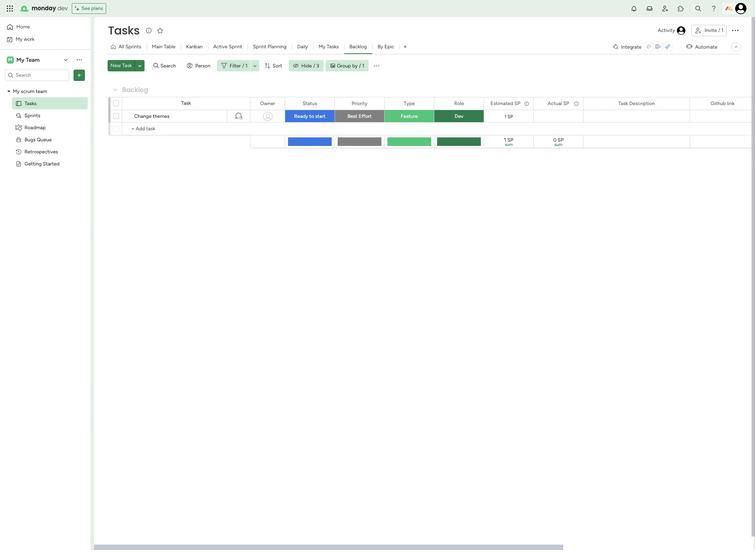 Task type: vqa. For each thing, say whether or not it's contained in the screenshot.
process
no



Task type: locate. For each thing, give the bounding box(es) containing it.
add to favorites image
[[157, 27, 164, 34]]

by epic button
[[373, 41, 400, 53]]

activity button
[[656, 25, 689, 36]]

menu image
[[373, 62, 380, 69]]

my tasks
[[319, 44, 339, 50]]

active sprint button
[[208, 41, 248, 53]]

tasks down my scrum team
[[25, 100, 37, 106]]

sprints inside list box
[[25, 113, 40, 119]]

Status field
[[301, 100, 319, 108]]

0 vertical spatial sprints
[[126, 44, 141, 50]]

retrospectives
[[25, 149, 58, 155]]

/ for invite
[[719, 27, 721, 33]]

0 horizontal spatial task
[[122, 63, 132, 69]]

sp for estimated sp
[[515, 100, 521, 106]]

invite members image
[[662, 5, 669, 12]]

0
[[554, 137, 557, 143]]

task left description
[[619, 100, 629, 106]]

Estimated SP field
[[489, 100, 523, 108]]

arrow down image
[[251, 62, 259, 70]]

daily button
[[292, 41, 314, 53]]

sp left column information image
[[515, 100, 521, 106]]

public board image for tasks
[[15, 100, 22, 107]]

public board image
[[15, 100, 22, 107], [15, 161, 22, 167]]

sum
[[505, 142, 513, 147], [555, 142, 563, 147]]

my up 3
[[319, 44, 326, 50]]

Type field
[[402, 100, 417, 108]]

/ right filter
[[243, 63, 244, 69]]

getting started
[[25, 161, 60, 167]]

backlog for backlog "field"
[[122, 85, 148, 94]]

backlog button
[[344, 41, 373, 53]]

invite / 1
[[705, 27, 724, 33]]

sum inside 1 sp sum
[[505, 142, 513, 147]]

sprint left planning
[[253, 44, 267, 50]]

queue
[[37, 137, 52, 143]]

my
[[16, 36, 22, 42], [319, 44, 326, 50], [16, 56, 24, 63], [13, 88, 20, 94]]

sp for 1 sp sum
[[508, 137, 514, 143]]

actual sp
[[548, 100, 570, 106]]

sp for actual sp
[[564, 100, 570, 106]]

0 horizontal spatial sprint
[[229, 44, 243, 50]]

task for task description
[[619, 100, 629, 106]]

inbox image
[[647, 5, 654, 12]]

owner
[[260, 100, 275, 106]]

new task
[[111, 63, 132, 69]]

workspace image
[[7, 56, 14, 64]]

by
[[353, 63, 358, 69]]

0 horizontal spatial sum
[[505, 142, 513, 147]]

2 horizontal spatial task
[[619, 100, 629, 106]]

themes
[[153, 113, 170, 119]]

1 horizontal spatial sprint
[[253, 44, 267, 50]]

backlog for backlog button
[[350, 44, 367, 50]]

backlog up by
[[350, 44, 367, 50]]

tasks up all
[[108, 22, 140, 38]]

status
[[303, 100, 317, 106]]

option
[[0, 85, 91, 86]]

my work button
[[4, 34, 76, 45]]

my left work
[[16, 36, 22, 42]]

main
[[152, 44, 163, 50]]

/ for filter
[[243, 63, 244, 69]]

/ right invite
[[719, 27, 721, 33]]

sp inside 1 sp sum
[[508, 137, 514, 143]]

1 horizontal spatial sum
[[555, 142, 563, 147]]

/
[[719, 27, 721, 33], [243, 63, 244, 69], [314, 63, 316, 69], [359, 63, 361, 69]]

task
[[122, 63, 132, 69], [181, 100, 191, 106], [619, 100, 629, 106]]

backlog
[[350, 44, 367, 50], [122, 85, 148, 94]]

list box
[[0, 84, 91, 266]]

ready to start
[[295, 113, 326, 119]]

workspace selection element
[[7, 56, 41, 64]]

caret down image
[[7, 89, 10, 94]]

github
[[711, 100, 727, 106]]

person button
[[184, 60, 215, 71]]

plans
[[91, 5, 103, 11]]

0 horizontal spatial sprints
[[25, 113, 40, 119]]

tasks
[[108, 22, 140, 38], [327, 44, 339, 50], [25, 100, 37, 106]]

task right new
[[122, 63, 132, 69]]

sp
[[515, 100, 521, 106], [564, 100, 570, 106], [508, 114, 514, 119], [508, 137, 514, 143], [558, 137, 564, 143]]

Backlog field
[[121, 85, 150, 95]]

/ inside invite / 1 button
[[719, 27, 721, 33]]

all sprints button
[[108, 41, 147, 53]]

1 public board image from the top
[[15, 100, 22, 107]]

github link
[[711, 100, 735, 106]]

maria williams image
[[736, 3, 747, 14]]

1 vertical spatial tasks
[[327, 44, 339, 50]]

1
[[722, 27, 724, 33], [246, 63, 248, 69], [363, 63, 365, 69], [505, 114, 507, 119], [241, 116, 242, 120], [505, 137, 507, 143]]

0 horizontal spatial backlog
[[122, 85, 148, 94]]

my inside workspace selection element
[[16, 56, 24, 63]]

ready
[[295, 113, 308, 119]]

backlog down angle down icon at the left top of the page
[[122, 85, 148, 94]]

kanban button
[[181, 41, 208, 53]]

filter
[[230, 63, 241, 69]]

my inside list box
[[13, 88, 20, 94]]

monday
[[32, 4, 56, 12]]

0 vertical spatial backlog
[[350, 44, 367, 50]]

m
[[8, 57, 12, 63]]

Task Description field
[[617, 100, 657, 108]]

my right caret down image
[[13, 88, 20, 94]]

1 sum from the left
[[505, 142, 513, 147]]

filter / 1
[[230, 63, 248, 69]]

sprint planning
[[253, 44, 287, 50]]

by
[[378, 44, 384, 50]]

1 vertical spatial public board image
[[15, 161, 22, 167]]

table
[[164, 44, 176, 50]]

sprint right active
[[229, 44, 243, 50]]

2 sum from the left
[[555, 142, 563, 147]]

sp for 0 sp sum
[[558, 137, 564, 143]]

my right the workspace icon
[[16, 56, 24, 63]]

Priority field
[[350, 100, 370, 108]]

public board image down scrum
[[15, 100, 22, 107]]

estimated
[[491, 100, 514, 106]]

1 sprint from the left
[[229, 44, 243, 50]]

dapulse integrations image
[[614, 44, 619, 50]]

my team
[[16, 56, 40, 63]]

hide
[[302, 63, 312, 69]]

Search field
[[159, 61, 180, 71]]

search everything image
[[695, 5, 703, 12]]

sort button
[[262, 60, 287, 71]]

0 vertical spatial tasks
[[108, 22, 140, 38]]

tasks up group
[[327, 44, 339, 50]]

workspace options image
[[76, 56, 83, 63]]

my tasks button
[[314, 41, 344, 53]]

help image
[[711, 5, 718, 12]]

2 horizontal spatial tasks
[[327, 44, 339, 50]]

task inside button
[[122, 63, 132, 69]]

public board image left getting on the top left of page
[[15, 161, 22, 167]]

public board image for getting started
[[15, 161, 22, 167]]

1 horizontal spatial sprints
[[126, 44, 141, 50]]

1 inside 1 sp sum
[[505, 137, 507, 143]]

backlog inside "field"
[[122, 85, 148, 94]]

effort
[[359, 113, 372, 119]]

1 vertical spatial backlog
[[122, 85, 148, 94]]

1 vertical spatial sprints
[[25, 113, 40, 119]]

0 vertical spatial public board image
[[15, 100, 22, 107]]

+ Add task text field
[[126, 125, 247, 133]]

sprints up roadmap
[[25, 113, 40, 119]]

sp down 1 sp
[[508, 137, 514, 143]]

sum inside 0 sp sum
[[555, 142, 563, 147]]

sp left column information icon
[[564, 100, 570, 106]]

sp right 0 on the top right of page
[[558, 137, 564, 143]]

1 horizontal spatial task
[[181, 100, 191, 106]]

sum for 0
[[555, 142, 563, 147]]

sp inside 0 sp sum
[[558, 137, 564, 143]]

task up "+ add task" text field
[[181, 100, 191, 106]]

Owner field
[[259, 100, 277, 108]]

group by / 1
[[337, 63, 365, 69]]

backlog inside button
[[350, 44, 367, 50]]

Tasks field
[[106, 22, 142, 38]]

show board description image
[[145, 27, 153, 34]]

2 public board image from the top
[[15, 161, 22, 167]]

main table button
[[147, 41, 181, 53]]

sp down estimated sp field
[[508, 114, 514, 119]]

1 sp sum
[[505, 137, 514, 147]]

sprints right all
[[126, 44, 141, 50]]

my scrum team
[[13, 88, 47, 94]]

task inside field
[[619, 100, 629, 106]]

0 horizontal spatial tasks
[[25, 100, 37, 106]]

/ left 3
[[314, 63, 316, 69]]

sprint
[[229, 44, 243, 50], [253, 44, 267, 50]]

2 vertical spatial tasks
[[25, 100, 37, 106]]

1 horizontal spatial backlog
[[350, 44, 367, 50]]

change
[[134, 113, 152, 119]]



Task type: describe. For each thing, give the bounding box(es) containing it.
scrum
[[21, 88, 35, 94]]

group
[[337, 63, 351, 69]]

change themes
[[134, 113, 170, 119]]

options image
[[76, 72, 83, 79]]

start
[[316, 113, 326, 119]]

type
[[404, 100, 415, 106]]

estimated sp
[[491, 100, 521, 106]]

to
[[310, 113, 314, 119]]

column information image
[[524, 101, 530, 106]]

priority
[[352, 100, 368, 106]]

hide / 3
[[302, 63, 319, 69]]

see plans
[[82, 5, 103, 11]]

select product image
[[6, 5, 14, 12]]

my work
[[16, 36, 35, 42]]

my for my team
[[16, 56, 24, 63]]

task for task
[[181, 100, 191, 106]]

actual
[[548, 100, 563, 106]]

options image
[[732, 26, 740, 34]]

0 sp sum
[[554, 137, 564, 147]]

home
[[16, 24, 30, 30]]

integrate
[[622, 44, 642, 50]]

automate
[[696, 44, 718, 50]]

Role field
[[453, 100, 466, 108]]

main table
[[152, 44, 176, 50]]

v2 search image
[[154, 62, 159, 70]]

all sprints
[[119, 44, 141, 50]]

link
[[728, 100, 735, 106]]

1 horizontal spatial tasks
[[108, 22, 140, 38]]

list box containing my scrum team
[[0, 84, 91, 266]]

notifications image
[[631, 5, 638, 12]]

active sprint
[[214, 44, 243, 50]]

activity
[[659, 27, 676, 33]]

dev
[[455, 113, 464, 119]]

description
[[630, 100, 656, 106]]

getting
[[25, 161, 42, 167]]

1 sp
[[505, 114, 514, 119]]

sprint planning button
[[248, 41, 292, 53]]

/ for hide
[[314, 63, 316, 69]]

sprints inside all sprints button
[[126, 44, 141, 50]]

column information image
[[574, 101, 580, 106]]

add view image
[[404, 44, 407, 50]]

see plans button
[[72, 3, 106, 14]]

Github link field
[[710, 100, 737, 108]]

task description
[[619, 100, 656, 106]]

best effort
[[348, 113, 372, 119]]

sp for 1 sp
[[508, 114, 514, 119]]

started
[[43, 161, 60, 167]]

roadmap
[[25, 125, 46, 131]]

all
[[119, 44, 124, 50]]

Actual SP field
[[547, 100, 572, 108]]

feature
[[401, 113, 418, 119]]

sum for 1
[[505, 142, 513, 147]]

collapse board header image
[[734, 44, 740, 50]]

epic
[[385, 44, 395, 50]]

/ right by
[[359, 63, 361, 69]]

2 sprint from the left
[[253, 44, 267, 50]]

bugs queue
[[25, 137, 52, 143]]

my for my work
[[16, 36, 22, 42]]

by epic
[[378, 44, 395, 50]]

apps image
[[678, 5, 685, 12]]

best
[[348, 113, 358, 119]]

home button
[[4, 21, 76, 33]]

sort
[[273, 63, 282, 69]]

my for my scrum team
[[13, 88, 20, 94]]

3
[[317, 63, 319, 69]]

tasks inside button
[[327, 44, 339, 50]]

dev
[[57, 4, 68, 12]]

monday dev
[[32, 4, 68, 12]]

kanban
[[186, 44, 203, 50]]

bugs
[[25, 137, 36, 143]]

angle down image
[[138, 63, 142, 68]]

Search in workspace field
[[15, 71, 59, 79]]

person
[[195, 63, 211, 69]]

planning
[[268, 44, 287, 50]]

invite
[[705, 27, 718, 33]]

1 button
[[227, 110, 250, 123]]

invite / 1 button
[[692, 25, 727, 36]]

my for my tasks
[[319, 44, 326, 50]]

team
[[36, 88, 47, 94]]

team
[[26, 56, 40, 63]]

active
[[214, 44, 228, 50]]

new
[[111, 63, 121, 69]]

see
[[82, 5, 90, 11]]

work
[[24, 36, 35, 42]]

new task button
[[108, 60, 135, 71]]

autopilot image
[[687, 42, 693, 51]]

role
[[455, 100, 464, 106]]



